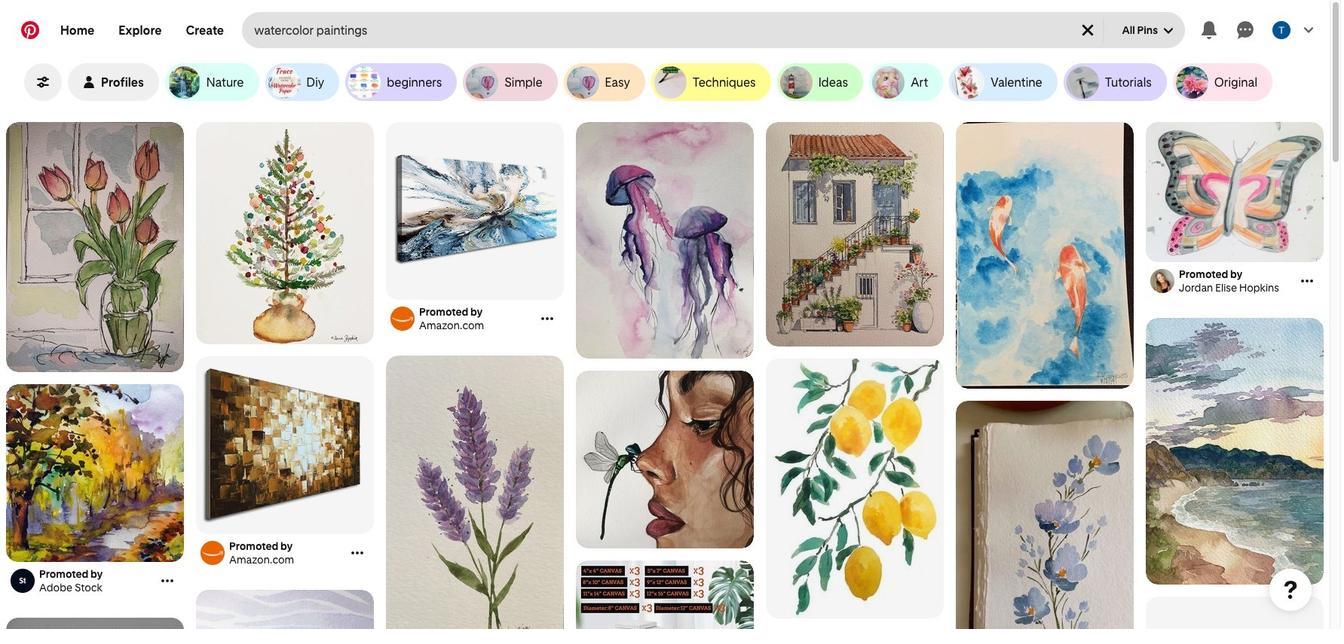 Task type: vqa. For each thing, say whether or not it's contained in the screenshot.
Email
no



Task type: describe. For each thing, give the bounding box(es) containing it.
https://i.pinimg.com/originals/e1/a9/48/e1a948a249737231a650e7b1ee041639.jpg image
[[6, 618, 184, 630]]

custom watercolor art | gift ideas | friend gifts | shop small #watercolorart #butterflyart #shopsmall #giftideas #graduationgift image
[[1146, 122, 1324, 263]]

stock image: watercolor colorful bright textured abstract background handmade . mediterranean landscape . painting of the park in autumn , made in the technique of watercolors from nature image
[[6, 385, 184, 563]]

this contains: elevate your space with the magic of unique art. watercolor painting print by kenriotsart, art enthusiasts, fine art buyers, contemporary art collectors, art investors, art patrons, art galleries, art dealers, art auctions, art fairs, art exhibitions, art shows, art events, art commissions, corporate art buyers, interior designers, art consultants, art lovers, art investors, high net worth individuals (hnis) interested in art. kenriots.com image
[[1146, 318, 1324, 585]]

this contains: dzl art a74962 large abstract canvas wall art for living room decoration abstract watercolor picture canvas prints painting for for office wall decor home decorations image
[[386, 122, 564, 283]]

this contains an image of: watercolor image
[[576, 122, 754, 359]]



Task type: locate. For each thing, give the bounding box(es) containing it.
dropdown image
[[1165, 26, 1174, 35]]

tara schultz image
[[1273, 21, 1291, 39]]

this contains an image of: image
[[6, 122, 184, 373], [196, 122, 374, 345], [956, 122, 1134, 389], [386, 356, 564, 630], [766, 359, 944, 619], [576, 371, 754, 549], [956, 401, 1134, 630], [196, 591, 374, 630], [1146, 597, 1324, 630]]

4x4, 5x7, 8x10, 9x12, 11x14, 12x16, round canvas with 12x12, 8x8, 3 of each, painting canvas for oil & acrylic paint image
[[576, 561, 754, 630]]

this contains an image of: stairway in greece image
[[766, 122, 944, 347]]

list
[[0, 122, 1331, 630]]

this contains: textured abstract oil paintings on canvas modern art decor for wall image
[[196, 357, 374, 535]]

filter image
[[37, 76, 49, 88]]

person image
[[83, 76, 95, 88]]

Search text field
[[254, 12, 1067, 48]]



